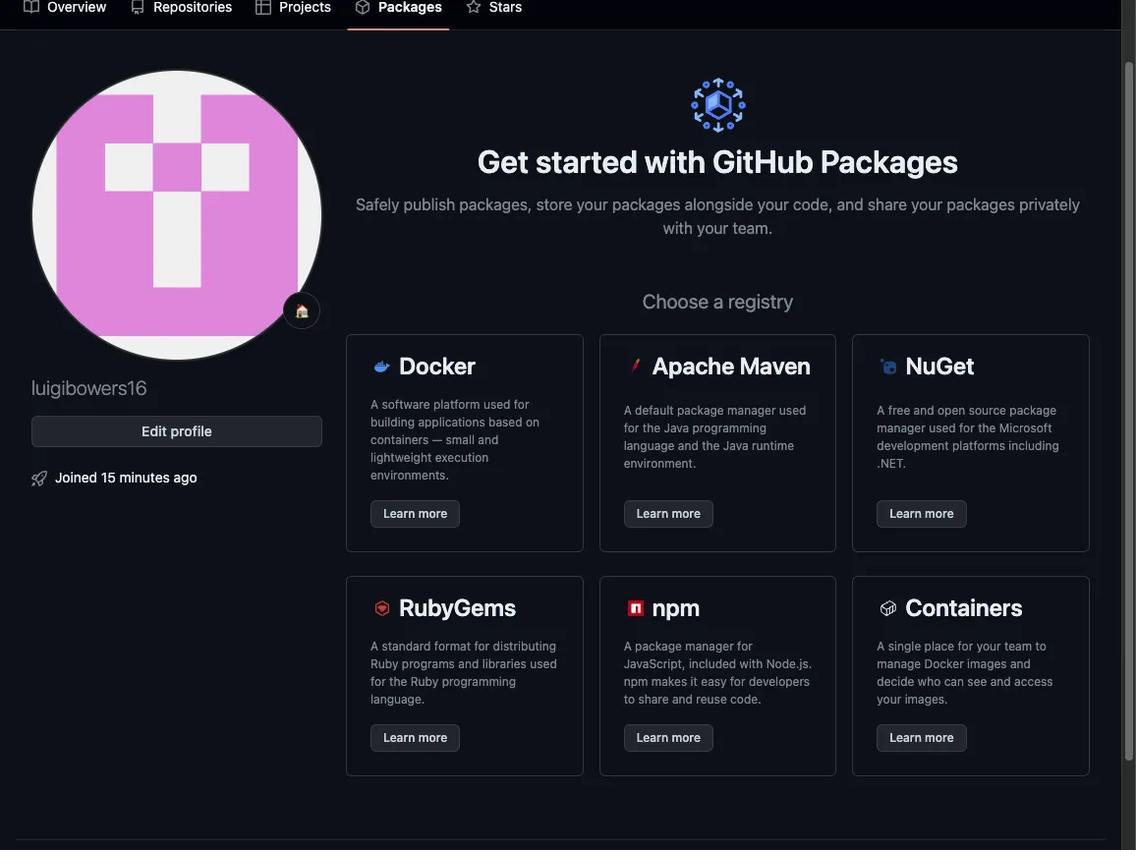 Task type: describe. For each thing, give the bounding box(es) containing it.
learn more link for containers
[[877, 724, 967, 752]]

edit
[[142, 423, 167, 439]]

a for apache maven
[[624, 403, 632, 418]]

minutes
[[119, 469, 170, 486]]

manager inside a default package manager used for the java programming language and the java runtime environment.
[[727, 403, 776, 418]]

learn more for apache maven
[[637, 506, 701, 521]]

building
[[371, 415, 415, 430]]

a for npm
[[624, 639, 632, 654]]

edit profile button
[[31, 416, 322, 447]]

programming inside a default package manager used for the java programming language and the java runtime environment.
[[693, 421, 767, 435]]

apache
[[653, 352, 735, 379]]

package image
[[355, 0, 371, 15]]

learn more for nuget
[[890, 506, 954, 521]]

a standard format for distributing ruby programs and libraries used for the ruby programming language.
[[371, 639, 557, 707]]

lightweight
[[371, 450, 432, 465]]

standard
[[382, 639, 431, 654]]

language
[[624, 438, 675, 453]]

and inside a default package manager used for the java programming language and the java runtime environment.
[[678, 438, 699, 453]]

learn more for npm
[[637, 730, 701, 745]]

get started with github packages
[[478, 143, 959, 180]]

learn for containers
[[890, 730, 922, 745]]

0 vertical spatial with
[[645, 143, 706, 180]]

a single place for your team to manage docker images and decide who can see and access your images.
[[877, 639, 1053, 707]]

get
[[478, 143, 529, 180]]

source
[[969, 403, 1007, 418]]

a for nuget
[[877, 403, 885, 418]]

edit profile
[[142, 423, 212, 439]]

the inside a free and open source package manager used for the microsoft development platforms including .net.
[[978, 421, 996, 435]]

learn more for containers
[[890, 730, 954, 745]]

reuse
[[696, 692, 727, 707]]

apache maven
[[653, 352, 811, 379]]

packages
[[821, 143, 959, 180]]

the inside 'a standard format for distributing ruby programs and libraries used for the ruby programming language.'
[[389, 674, 407, 689]]

small
[[446, 433, 475, 447]]

1 vertical spatial ruby
[[411, 674, 439, 689]]

learn for docker
[[383, 506, 415, 521]]

table image
[[256, 0, 272, 15]]

to inside a package manager for javascript, included with node.js. npm makes it easy for developers to share and reuse code.
[[624, 692, 635, 707]]

team.
[[733, 219, 773, 237]]

based
[[489, 415, 523, 430]]

profile
[[171, 423, 212, 439]]

learn for npm
[[637, 730, 669, 745]]

learn for apache maven
[[637, 506, 669, 521]]

for up language.
[[371, 674, 386, 689]]

applications
[[418, 415, 485, 430]]

single
[[888, 639, 921, 654]]

and inside a software platform used for building applications based on containers — small and lightweight execution environments.
[[478, 433, 499, 447]]

developers
[[749, 674, 810, 689]]

easy
[[701, 674, 727, 689]]

2 packages from the left
[[947, 196, 1015, 213]]

more for docker
[[419, 506, 448, 521]]

a software platform used for building applications based on containers — small and lightweight execution environments.
[[371, 397, 540, 483]]

1 vertical spatial java
[[723, 438, 749, 453]]

included
[[689, 657, 737, 671]]

started
[[536, 143, 638, 180]]

manager inside a free and open source package manager used for the microsoft development platforms including .net.
[[877, 421, 926, 435]]

used inside a default package manager used for the java programming language and the java runtime environment.
[[779, 403, 806, 418]]

learn more link for npm
[[624, 724, 714, 752]]

15
[[101, 469, 116, 486]]

rocket image
[[31, 471, 47, 487]]

a default package manager used for the java programming language and the java runtime environment.
[[624, 403, 806, 471]]

nuget
[[906, 352, 975, 379]]

learn more for rubygems
[[383, 730, 448, 745]]

learn more link for nuget
[[877, 500, 967, 528]]

including
[[1009, 438, 1059, 453]]

safely publish packages, store your packages alongside your code, and share your packages privately with your team.
[[356, 196, 1080, 237]]

registry
[[728, 290, 794, 313]]

makes
[[652, 674, 687, 689]]

who
[[918, 674, 941, 689]]

environments.
[[371, 468, 449, 483]]

distributing
[[493, 639, 556, 654]]

rubygems
[[399, 594, 516, 621]]

🏠
[[294, 303, 309, 318]]

packages,
[[459, 196, 532, 213]]

environment.
[[624, 456, 696, 471]]

safely
[[356, 196, 400, 213]]

learn more for docker
[[383, 506, 448, 521]]

star image
[[466, 0, 481, 15]]

1 packages from the left
[[612, 196, 681, 213]]

0 horizontal spatial java
[[664, 421, 689, 435]]

it
[[691, 674, 698, 689]]

github package registry icon image
[[691, 78, 746, 133]]

a for containers
[[877, 639, 885, 654]]

0 vertical spatial npm
[[653, 594, 700, 621]]

—
[[432, 433, 443, 447]]

ago
[[174, 469, 197, 486]]

team
[[1005, 639, 1032, 654]]

learn more link for apache maven
[[624, 500, 714, 528]]

github
[[713, 143, 814, 180]]

choose
[[643, 290, 709, 313]]

alongside
[[685, 196, 754, 213]]

decide
[[877, 674, 915, 689]]

and inside a free and open source package manager used for the microsoft development platforms including .net.
[[914, 403, 934, 418]]

default
[[635, 403, 674, 418]]

libraries
[[482, 657, 527, 671]]

a for rubygems
[[371, 639, 379, 654]]



Task type: vqa. For each thing, say whether or not it's contained in the screenshot.
the bottommost dot fill image
no



Task type: locate. For each thing, give the bounding box(es) containing it.
more down environments. at bottom left
[[419, 506, 448, 521]]

manager down free
[[877, 421, 926, 435]]

can
[[944, 674, 964, 689]]

learn more link down makes
[[624, 724, 714, 752]]

programming down libraries
[[442, 674, 516, 689]]

learn more down .net.
[[890, 506, 954, 521]]

npm
[[653, 594, 700, 621], [624, 674, 648, 689]]

repo image
[[130, 0, 146, 15]]

1 horizontal spatial ruby
[[411, 674, 439, 689]]

0 horizontal spatial programming
[[442, 674, 516, 689]]

for up platforms
[[959, 421, 975, 435]]

0 vertical spatial manager
[[727, 403, 776, 418]]

and down format
[[458, 657, 479, 671]]

learn more down "environment."
[[637, 506, 701, 521]]

access
[[1015, 674, 1053, 689]]

learn more down makes
[[637, 730, 701, 745]]

learn more link down .net.
[[877, 500, 967, 528]]

more for npm
[[672, 730, 701, 745]]

to
[[1036, 639, 1047, 654], [624, 692, 635, 707]]

1 horizontal spatial packages
[[947, 196, 1015, 213]]

share down packages
[[868, 196, 907, 213]]

a left default
[[624, 403, 632, 418]]

book image
[[24, 0, 39, 15]]

learn down "environment."
[[637, 506, 669, 521]]

more for nuget
[[925, 506, 954, 521]]

ruby down standard
[[371, 657, 399, 671]]

more down reuse in the bottom right of the page
[[672, 730, 701, 745]]

to inside a single place for your team to manage docker images and decide who can see and access your images.
[[1036, 639, 1047, 654]]

0 horizontal spatial npm
[[624, 674, 648, 689]]

used up "runtime"
[[779, 403, 806, 418]]

more down language.
[[419, 730, 448, 745]]

development
[[877, 438, 949, 453]]

more for apache maven
[[672, 506, 701, 521]]

the right "language"
[[702, 438, 720, 453]]

0 horizontal spatial to
[[624, 692, 635, 707]]

packages left 'privately'
[[947, 196, 1015, 213]]

package inside a package manager for javascript, included with node.js. npm makes it easy for developers to share and reuse code.
[[635, 639, 682, 654]]

and inside a package manager for javascript, included with node.js. npm makes it easy for developers to share and reuse code.
[[672, 692, 693, 707]]

learn down .net.
[[890, 506, 922, 521]]

1 horizontal spatial java
[[723, 438, 749, 453]]

store
[[536, 196, 573, 213]]

with inside a package manager for javascript, included with node.js. npm makes it easy for developers to share and reuse code.
[[740, 657, 763, 671]]

docker up platform
[[399, 352, 476, 379]]

change your avatar image
[[31, 70, 322, 361]]

1 vertical spatial manager
[[877, 421, 926, 435]]

package inside a free and open source package manager used for the microsoft development platforms including .net.
[[1010, 403, 1057, 418]]

a inside a free and open source package manager used for the microsoft development platforms including .net.
[[877, 403, 885, 418]]

place
[[925, 639, 955, 654]]

1 vertical spatial with
[[663, 219, 693, 237]]

learn down images.
[[890, 730, 922, 745]]

with up developers
[[740, 657, 763, 671]]

on
[[526, 415, 540, 430]]

format
[[434, 639, 471, 654]]

0 horizontal spatial ruby
[[371, 657, 399, 671]]

learn down makes
[[637, 730, 669, 745]]

your down packages
[[911, 196, 943, 213]]

used inside 'a standard format for distributing ruby programs and libraries used for the ruby programming language.'
[[530, 657, 557, 671]]

1 vertical spatial programming
[[442, 674, 516, 689]]

images.
[[905, 692, 948, 707]]

learn for rubygems
[[383, 730, 415, 745]]

for up "language"
[[624, 421, 639, 435]]

used inside a free and open source package manager used for the microsoft development platforms including .net.
[[929, 421, 956, 435]]

1 vertical spatial npm
[[624, 674, 648, 689]]

share down makes
[[638, 692, 669, 707]]

used down the 'distributing'
[[530, 657, 557, 671]]

1 horizontal spatial npm
[[653, 594, 700, 621]]

java
[[664, 421, 689, 435], [723, 438, 749, 453]]

learn more link down environments. at bottom left
[[371, 500, 460, 528]]

0 vertical spatial to
[[1036, 639, 1047, 654]]

more for rubygems
[[419, 730, 448, 745]]

0 vertical spatial docker
[[399, 352, 476, 379]]

a up building
[[371, 397, 379, 412]]

and inside safely publish packages, store your packages alongside your code, and share your packages privately with your team.
[[837, 196, 864, 213]]

packages
[[612, 196, 681, 213], [947, 196, 1015, 213]]

joined
[[55, 469, 97, 486]]

to down javascript,
[[624, 692, 635, 707]]

share inside a package manager for javascript, included with node.js. npm makes it easy for developers to share and reuse code.
[[638, 692, 669, 707]]

a package manager for javascript, included with node.js. npm makes it easy for developers to share and reuse code.
[[624, 639, 812, 707]]

a inside a default package manager used for the java programming language and the java runtime environment.
[[624, 403, 632, 418]]

a
[[371, 397, 379, 412], [624, 403, 632, 418], [877, 403, 885, 418], [371, 639, 379, 654], [624, 639, 632, 654], [877, 639, 885, 654]]

.net.
[[877, 456, 906, 471]]

containers
[[371, 433, 429, 447]]

learn more link down language.
[[371, 724, 460, 752]]

publish
[[404, 196, 455, 213]]

your up images
[[977, 639, 1001, 654]]

privately
[[1020, 196, 1080, 213]]

used up based on the left
[[484, 397, 511, 412]]

joined 15 minutes ago
[[55, 469, 197, 486]]

and right code,
[[837, 196, 864, 213]]

more down development
[[925, 506, 954, 521]]

java down default
[[664, 421, 689, 435]]

learn more link for rubygems
[[371, 724, 460, 752]]

0 vertical spatial ruby
[[371, 657, 399, 671]]

2 vertical spatial manager
[[685, 639, 734, 654]]

a left single
[[877, 639, 885, 654]]

with up alongside
[[645, 143, 706, 180]]

a inside a package manager for javascript, included with node.js. npm makes it easy for developers to share and reuse code.
[[624, 639, 632, 654]]

1 vertical spatial share
[[638, 692, 669, 707]]

used down open
[[929, 421, 956, 435]]

and down 'it' at the bottom of page
[[672, 692, 693, 707]]

manager inside a package manager for javascript, included with node.js. npm makes it easy for developers to share and reuse code.
[[685, 639, 734, 654]]

images
[[967, 657, 1007, 671]]

share inside safely publish packages, store your packages alongside your code, and share your packages privately with your team.
[[868, 196, 907, 213]]

execution
[[435, 450, 489, 465]]

a left standard
[[371, 639, 379, 654]]

for up code.
[[730, 674, 746, 689]]

node.js.
[[766, 657, 812, 671]]

learn
[[383, 506, 415, 521], [637, 506, 669, 521], [890, 506, 922, 521], [383, 730, 415, 745], [637, 730, 669, 745], [890, 730, 922, 745]]

your up team.
[[758, 196, 789, 213]]

0 horizontal spatial packages
[[612, 196, 681, 213]]

and right free
[[914, 403, 934, 418]]

0 horizontal spatial share
[[638, 692, 669, 707]]

for inside a single place for your team to manage docker images and decide who can see and access your images.
[[958, 639, 973, 654]]

your down alongside
[[697, 219, 729, 237]]

learn more
[[383, 506, 448, 521], [637, 506, 701, 521], [890, 506, 954, 521], [383, 730, 448, 745], [637, 730, 701, 745], [890, 730, 954, 745]]

a inside a single place for your team to manage docker images and decide who can see and access your images.
[[877, 639, 885, 654]]

platform
[[433, 397, 480, 412]]

code,
[[793, 196, 833, 213]]

1 vertical spatial docker
[[925, 657, 964, 671]]

learn more down language.
[[383, 730, 448, 745]]

the up language.
[[389, 674, 407, 689]]

open
[[938, 403, 966, 418]]

programs
[[402, 657, 455, 671]]

packages left alongside
[[612, 196, 681, 213]]

0 vertical spatial share
[[868, 196, 907, 213]]

microsoft
[[999, 421, 1052, 435]]

learn more down images.
[[890, 730, 954, 745]]

learn down environments. at bottom left
[[383, 506, 415, 521]]

your down 'decide'
[[877, 692, 902, 707]]

your
[[577, 196, 608, 213], [758, 196, 789, 213], [911, 196, 943, 213], [697, 219, 729, 237], [977, 639, 1001, 654], [877, 692, 902, 707]]

the down 'source'
[[978, 421, 996, 435]]

and down team
[[1010, 657, 1031, 671]]

0 vertical spatial programming
[[693, 421, 767, 435]]

1 horizontal spatial programming
[[693, 421, 767, 435]]

a free and open source package manager used for the microsoft development platforms including .net.
[[877, 403, 1059, 471]]

and down images
[[991, 674, 1011, 689]]

learn more link down images.
[[877, 724, 967, 752]]

manager up included
[[685, 639, 734, 654]]

software
[[382, 397, 430, 412]]

with
[[645, 143, 706, 180], [663, 219, 693, 237], [740, 657, 763, 671]]

runtime
[[752, 438, 794, 453]]

javascript,
[[624, 657, 686, 671]]

ruby down programs
[[411, 674, 439, 689]]

ruby
[[371, 657, 399, 671], [411, 674, 439, 689]]

docker
[[399, 352, 476, 379], [925, 657, 964, 671]]

programming
[[693, 421, 767, 435], [442, 674, 516, 689]]

and down based on the left
[[478, 433, 499, 447]]

more down "environment."
[[672, 506, 701, 521]]

1 horizontal spatial to
[[1036, 639, 1047, 654]]

used
[[484, 397, 511, 412], [779, 403, 806, 418], [929, 421, 956, 435], [530, 657, 557, 671]]

your right store
[[577, 196, 608, 213]]

1 vertical spatial to
[[624, 692, 635, 707]]

for
[[514, 397, 529, 412], [624, 421, 639, 435], [959, 421, 975, 435], [474, 639, 490, 654], [737, 639, 753, 654], [958, 639, 973, 654], [371, 674, 386, 689], [730, 674, 746, 689]]

learn more link
[[371, 500, 460, 528], [624, 500, 714, 528], [877, 500, 967, 528], [371, 724, 460, 752], [624, 724, 714, 752], [877, 724, 967, 752]]

for inside a default package manager used for the java programming language and the java runtime environment.
[[624, 421, 639, 435]]

0 horizontal spatial docker
[[399, 352, 476, 379]]

and
[[837, 196, 864, 213], [914, 403, 934, 418], [478, 433, 499, 447], [678, 438, 699, 453], [458, 657, 479, 671], [1010, 657, 1031, 671], [991, 674, 1011, 689], [672, 692, 693, 707]]

1 horizontal spatial share
[[868, 196, 907, 213]]

more
[[419, 506, 448, 521], [672, 506, 701, 521], [925, 506, 954, 521], [419, 730, 448, 745], [672, 730, 701, 745], [925, 730, 954, 745]]

choose a registry
[[643, 290, 794, 313]]

docker down place on the bottom right of the page
[[925, 657, 964, 671]]

for up on
[[514, 397, 529, 412]]

with inside safely publish packages, store your packages alongside your code, and share your packages privately with your team.
[[663, 219, 693, 237]]

2 vertical spatial with
[[740, 657, 763, 671]]

learn more link down "environment."
[[624, 500, 714, 528]]

programming up "runtime"
[[693, 421, 767, 435]]

with down alongside
[[663, 219, 693, 237]]

package up microsoft
[[1010, 403, 1057, 418]]

a inside 'a standard format for distributing ruby programs and libraries used for the ruby programming language.'
[[371, 639, 379, 654]]

docker inside a single place for your team to manage docker images and decide who can see and access your images.
[[925, 657, 964, 671]]

and inside 'a standard format for distributing ruby programs and libraries used for the ruby programming language.'
[[458, 657, 479, 671]]

programming inside 'a standard format for distributing ruby programs and libraries used for the ruby programming language.'
[[442, 674, 516, 689]]

for inside a software platform used for building applications based on containers — small and lightweight execution environments.
[[514, 397, 529, 412]]

code.
[[730, 692, 762, 707]]

java left "runtime"
[[723, 438, 749, 453]]

learn for nuget
[[890, 506, 922, 521]]

manager up "runtime"
[[727, 403, 776, 418]]

and up "environment."
[[678, 438, 699, 453]]

0 vertical spatial java
[[664, 421, 689, 435]]

more for containers
[[925, 730, 954, 745]]

a left free
[[877, 403, 885, 418]]

package
[[677, 403, 724, 418], [1010, 403, 1057, 418], [635, 639, 682, 654]]

learn more link for docker
[[371, 500, 460, 528]]

manage
[[877, 657, 921, 671]]

for up developers
[[737, 639, 753, 654]]

for inside a free and open source package manager used for the microsoft development platforms including .net.
[[959, 421, 975, 435]]

a for docker
[[371, 397, 379, 412]]

learn down language.
[[383, 730, 415, 745]]

share
[[868, 196, 907, 213], [638, 692, 669, 707]]

a up javascript,
[[624, 639, 632, 654]]

npm down javascript,
[[624, 674, 648, 689]]

learn more down environments. at bottom left
[[383, 506, 448, 521]]

package inside a default package manager used for the java programming language and the java runtime environment.
[[677, 403, 724, 418]]

see
[[968, 674, 987, 689]]

more down images.
[[925, 730, 954, 745]]

package up javascript,
[[635, 639, 682, 654]]

a inside a software platform used for building applications based on containers — small and lightweight execution environments.
[[371, 397, 379, 412]]

npm inside a package manager for javascript, included with node.js. npm makes it easy for developers to share and reuse code.
[[624, 674, 648, 689]]

platforms
[[953, 438, 1006, 453]]

free
[[888, 403, 911, 418]]

containers
[[906, 594, 1023, 621]]

npm up javascript,
[[653, 594, 700, 621]]

to right team
[[1036, 639, 1047, 654]]

package down 'apache'
[[677, 403, 724, 418]]

for right place on the bottom right of the page
[[958, 639, 973, 654]]

the up "language"
[[643, 421, 661, 435]]

🏠 button
[[292, 301, 312, 320]]

1 horizontal spatial docker
[[925, 657, 964, 671]]

luigibowers16
[[31, 376, 147, 399]]

maven
[[740, 352, 811, 379]]

language.
[[371, 692, 425, 707]]

used inside a software platform used for building applications based on containers — small and lightweight execution environments.
[[484, 397, 511, 412]]

a
[[714, 290, 724, 313]]

for up libraries
[[474, 639, 490, 654]]



